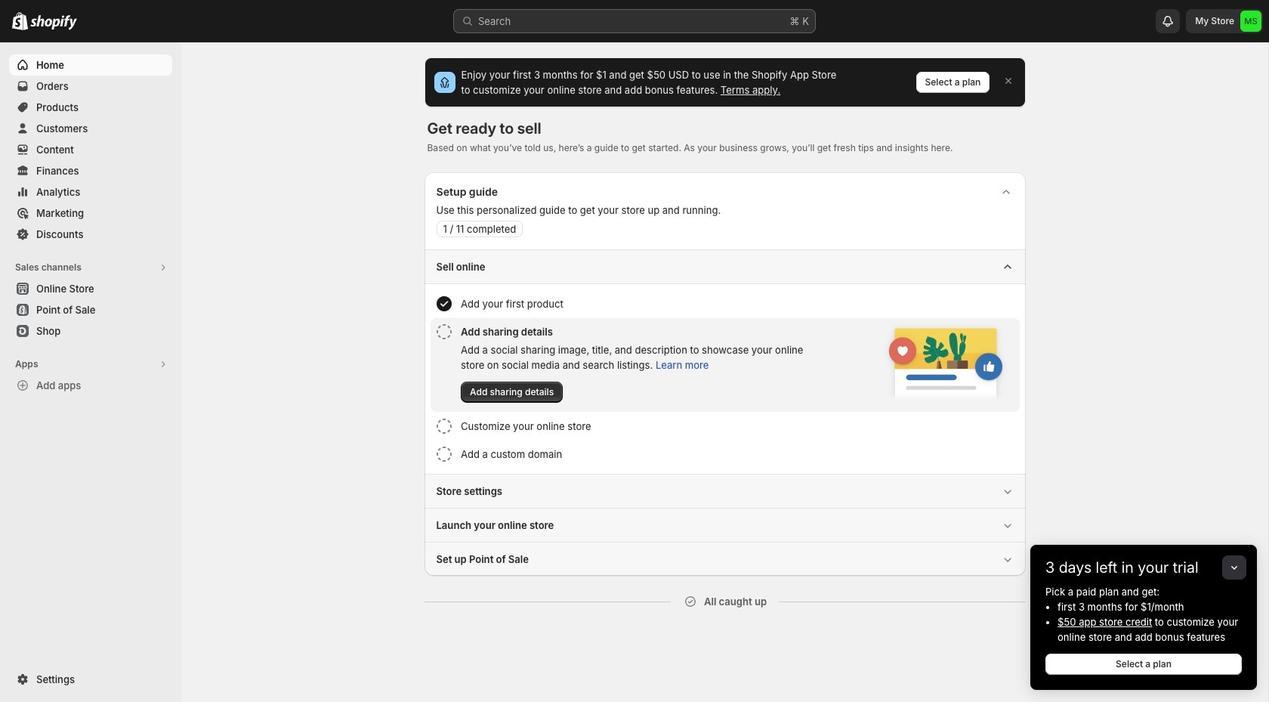 Task type: locate. For each thing, give the bounding box(es) containing it.
shopify image
[[30, 15, 77, 30]]

mark add sharing details as done image
[[437, 324, 452, 339]]

my store image
[[1241, 11, 1262, 32]]

add sharing details group
[[431, 318, 1020, 412]]

add your first product group
[[431, 290, 1020, 317]]

customize your online store group
[[431, 413, 1020, 440]]

shopify image
[[12, 12, 28, 30]]



Task type: vqa. For each thing, say whether or not it's contained in the screenshot.
the rightmost Shopify image
yes



Task type: describe. For each thing, give the bounding box(es) containing it.
setup guide region
[[424, 172, 1026, 576]]

sell online group
[[424, 249, 1026, 474]]

mark customize your online store as done image
[[437, 419, 452, 434]]

mark add a custom domain as done image
[[437, 447, 452, 462]]

guide categories group
[[424, 249, 1026, 576]]

add a custom domain group
[[431, 441, 1020, 468]]

mark add your first product as not done image
[[437, 296, 452, 311]]



